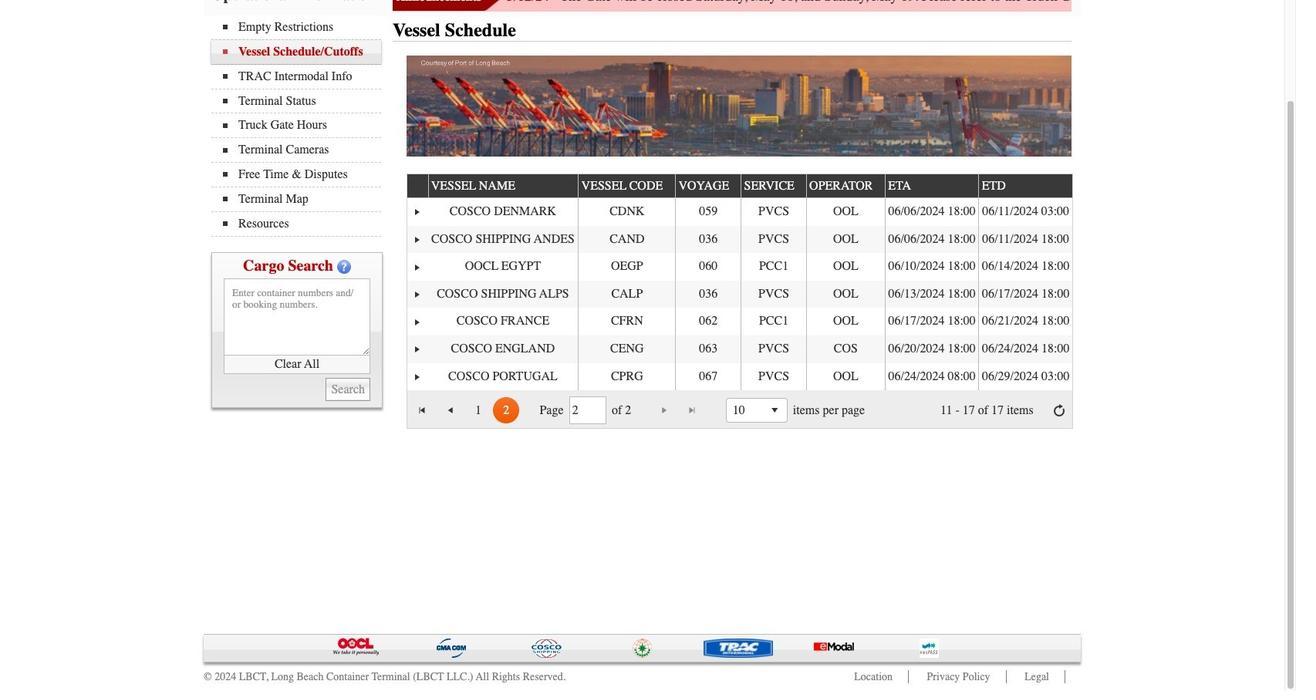 Task type: describe. For each thing, give the bounding box(es) containing it.
8 row from the top
[[407, 363, 1073, 391]]

page navigation, page 2 of 2 application
[[407, 391, 1073, 428]]

4 row from the top
[[407, 253, 1073, 281]]

refresh image
[[1054, 405, 1066, 417]]

Enter container numbers and/ or booking numbers.  text field
[[224, 278, 371, 356]]

Page 2 field
[[573, 400, 603, 422]]



Task type: locate. For each thing, give the bounding box(es) containing it.
tree grid
[[407, 173, 1074, 391]]

3 row from the top
[[407, 226, 1073, 253]]

cell
[[407, 198, 428, 226], [428, 198, 578, 226], [578, 198, 676, 226], [676, 198, 741, 226], [741, 198, 807, 226], [807, 198, 885, 226], [885, 198, 979, 226], [979, 198, 1073, 226], [407, 226, 428, 253], [428, 226, 578, 253], [578, 226, 676, 253], [676, 226, 741, 253], [741, 226, 807, 253], [807, 226, 885, 253], [885, 226, 979, 253], [979, 226, 1073, 253], [407, 253, 428, 281], [428, 253, 578, 281], [578, 253, 676, 281], [676, 253, 741, 281], [741, 253, 807, 281], [807, 253, 885, 281], [885, 253, 979, 281], [979, 253, 1073, 281], [407, 281, 428, 308], [428, 281, 578, 308], [578, 281, 676, 308], [676, 281, 741, 308], [741, 281, 807, 308], [807, 281, 885, 308], [885, 281, 979, 308], [979, 281, 1073, 308], [407, 308, 428, 336], [428, 308, 578, 336], [578, 308, 676, 336], [676, 308, 741, 336], [741, 308, 807, 336], [807, 308, 885, 336], [885, 308, 979, 336], [979, 308, 1073, 336], [407, 336, 428, 363], [428, 336, 578, 363], [578, 336, 676, 363], [676, 336, 741, 363], [741, 336, 807, 363], [807, 336, 885, 363], [885, 336, 979, 363], [979, 336, 1073, 363], [407, 363, 428, 391], [428, 363, 578, 391], [578, 363, 676, 391], [676, 363, 741, 391], [741, 363, 807, 391], [807, 363, 885, 391], [885, 363, 979, 391], [979, 363, 1073, 391]]

7 row from the top
[[407, 336, 1073, 363]]

go to the first page image
[[417, 405, 429, 417]]

row group
[[407, 198, 1073, 391]]

menu bar
[[212, 15, 389, 237]]

column header
[[407, 174, 428, 198]]

None submit
[[326, 378, 371, 401]]

6 row from the top
[[407, 308, 1073, 336]]

5 row from the top
[[407, 281, 1073, 308]]

go to the previous page image
[[445, 405, 457, 417]]

1 row from the top
[[407, 173, 1074, 198]]

2 row from the top
[[407, 198, 1073, 226]]

row
[[407, 173, 1074, 198], [407, 198, 1073, 226], [407, 226, 1073, 253], [407, 253, 1073, 281], [407, 281, 1073, 308], [407, 308, 1073, 336], [407, 336, 1073, 363], [407, 363, 1073, 391]]

column header inside row
[[407, 174, 428, 198]]



Task type: vqa. For each thing, say whether or not it's contained in the screenshot.
web
no



